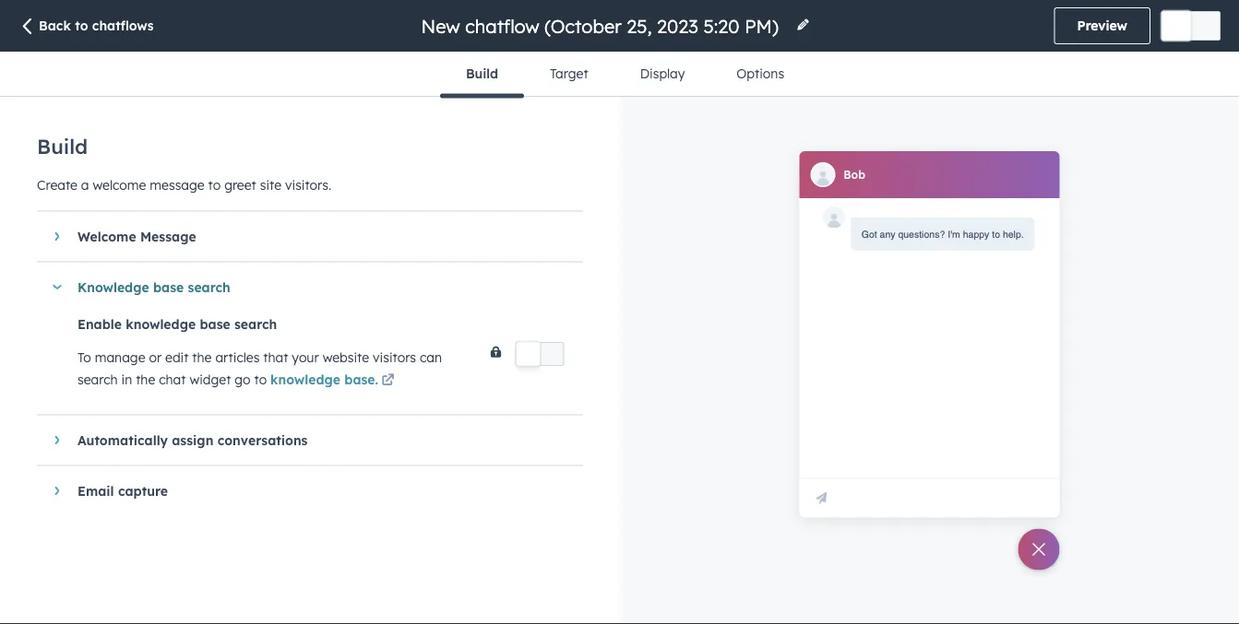 Task type: vqa. For each thing, say whether or not it's contained in the screenshot.
Edit button
no



Task type: locate. For each thing, give the bounding box(es) containing it.
capture
[[118, 483, 168, 500]]

chatflows
[[92, 18, 154, 34]]

build up create
[[37, 134, 88, 159]]

1 vertical spatial base
[[200, 316, 230, 332]]

greet
[[224, 177, 256, 193]]

caret image inside automatically assign conversations dropdown button
[[55, 435, 60, 446]]

the up widget
[[192, 350, 212, 366]]

back
[[39, 18, 71, 34]]

1 horizontal spatial knowledge
[[271, 372, 341, 388]]

2 horizontal spatial to
[[254, 372, 267, 388]]

base.
[[345, 372, 379, 388]]

caret image inside knowledge base search "dropdown button"
[[52, 285, 63, 290]]

build
[[466, 66, 498, 82], [37, 134, 88, 159]]

0 vertical spatial to
[[75, 18, 88, 34]]

1 vertical spatial search
[[234, 316, 277, 332]]

target
[[550, 66, 589, 82]]

to
[[78, 350, 91, 366]]

back to chatflows
[[39, 18, 154, 34]]

base up enable knowledge base search
[[153, 279, 184, 296]]

search down to
[[78, 372, 118, 388]]

search up articles
[[234, 316, 277, 332]]

to manage or edit the articles that your website visitors can search in the chat widget go to
[[78, 350, 442, 388]]

navigation
[[440, 52, 811, 98]]

message
[[140, 229, 196, 245]]

caret image for automatically assign conversations
[[55, 435, 60, 446]]

articles
[[215, 350, 260, 366]]

0 horizontal spatial knowledge
[[126, 316, 196, 332]]

1 horizontal spatial to
[[208, 177, 221, 193]]

caret image up caret image
[[55, 435, 60, 446]]

caret image left "knowledge" at the left
[[52, 285, 63, 290]]

1 vertical spatial to
[[208, 177, 221, 193]]

caret image
[[55, 231, 60, 242], [52, 285, 63, 290], [55, 435, 60, 446]]

widget
[[190, 372, 231, 388]]

knowledge down your
[[271, 372, 341, 388]]

1 horizontal spatial the
[[192, 350, 212, 366]]

create a welcome message to greet site visitors.
[[37, 177, 332, 193]]

base up articles
[[200, 316, 230, 332]]

to inside to manage or edit the articles that your website visitors can search in the chat widget go to
[[254, 372, 267, 388]]

welcome message button
[[37, 212, 564, 262]]

0 vertical spatial build
[[466, 66, 498, 82]]

display button
[[614, 52, 711, 96]]

2 vertical spatial search
[[78, 372, 118, 388]]

to right go
[[254, 372, 267, 388]]

the right 'in' at the left bottom of page
[[136, 372, 155, 388]]

to right back
[[75, 18, 88, 34]]

link opens in a new window image
[[382, 375, 395, 388]]

create
[[37, 177, 77, 193]]

0 vertical spatial caret image
[[55, 231, 60, 242]]

0 horizontal spatial search
[[78, 372, 118, 388]]

2 horizontal spatial search
[[234, 316, 277, 332]]

knowledge base.
[[271, 372, 379, 388]]

None field
[[420, 13, 785, 38]]

knowledge
[[126, 316, 196, 332], [271, 372, 341, 388]]

to left 'greet'
[[208, 177, 221, 193]]

1 vertical spatial caret image
[[52, 285, 63, 290]]

knowledge up or
[[126, 316, 196, 332]]

knowledge base search
[[78, 279, 231, 296]]

options
[[737, 66, 785, 82]]

the
[[192, 350, 212, 366], [136, 372, 155, 388]]

0 horizontal spatial to
[[75, 18, 88, 34]]

knowledge base search button
[[37, 263, 564, 312]]

1 horizontal spatial base
[[200, 316, 230, 332]]

preview
[[1078, 18, 1128, 34]]

caret image
[[55, 486, 60, 497]]

0 vertical spatial knowledge
[[126, 316, 196, 332]]

caret image inside welcome message dropdown button
[[55, 231, 60, 242]]

email capture button
[[37, 467, 564, 516]]

0 vertical spatial the
[[192, 350, 212, 366]]

base
[[153, 279, 184, 296], [200, 316, 230, 332]]

2 vertical spatial caret image
[[55, 435, 60, 446]]

1 vertical spatial the
[[136, 372, 155, 388]]

2 vertical spatial to
[[254, 372, 267, 388]]

caret image left welcome at left
[[55, 231, 60, 242]]

1 horizontal spatial search
[[188, 279, 231, 296]]

search up enable knowledge base search
[[188, 279, 231, 296]]

0 horizontal spatial the
[[136, 372, 155, 388]]

1 vertical spatial knowledge
[[271, 372, 341, 388]]

to
[[75, 18, 88, 34], [208, 177, 221, 193], [254, 372, 267, 388]]

can
[[420, 350, 442, 366]]

conversations
[[218, 433, 308, 449]]

search inside "dropdown button"
[[188, 279, 231, 296]]

0 vertical spatial search
[[188, 279, 231, 296]]

1 vertical spatial build
[[37, 134, 88, 159]]

search
[[188, 279, 231, 296], [234, 316, 277, 332], [78, 372, 118, 388]]

0 horizontal spatial base
[[153, 279, 184, 296]]

build left target
[[466, 66, 498, 82]]

0 vertical spatial base
[[153, 279, 184, 296]]

1 horizontal spatial build
[[466, 66, 498, 82]]

visitors
[[373, 350, 416, 366]]



Task type: describe. For each thing, give the bounding box(es) containing it.
navigation containing build
[[440, 52, 811, 98]]

back to chatflows button
[[18, 17, 154, 37]]

display
[[640, 66, 685, 82]]

automatically
[[78, 433, 168, 449]]

build inside button
[[466, 66, 498, 82]]

or
[[149, 350, 162, 366]]

site
[[260, 177, 282, 193]]

visitors.
[[285, 177, 332, 193]]

build button
[[440, 52, 524, 98]]

automatically assign conversations
[[78, 433, 308, 449]]

options button
[[711, 52, 811, 96]]

enable knowledge base search
[[78, 316, 277, 332]]

link opens in a new window image
[[382, 371, 395, 393]]

in
[[121, 372, 132, 388]]

enable
[[78, 316, 122, 332]]

automatically assign conversations button
[[37, 416, 564, 466]]

a
[[81, 177, 89, 193]]

that
[[263, 350, 288, 366]]

chat
[[159, 372, 186, 388]]

preview button
[[1055, 7, 1151, 44]]

welcome message
[[78, 229, 196, 245]]

0 horizontal spatial build
[[37, 134, 88, 159]]

website
[[323, 350, 369, 366]]

knowledge base. link
[[271, 371, 398, 393]]

welcome
[[93, 177, 146, 193]]

base inside "dropdown button"
[[153, 279, 184, 296]]

your
[[292, 350, 319, 366]]

edit
[[165, 350, 189, 366]]

email
[[78, 483, 114, 500]]

email capture
[[78, 483, 168, 500]]

to inside button
[[75, 18, 88, 34]]

welcome
[[78, 229, 136, 245]]

message
[[150, 177, 205, 193]]

go
[[235, 372, 251, 388]]

caret image for welcome message
[[55, 231, 60, 242]]

assign
[[172, 433, 214, 449]]

target button
[[524, 52, 614, 96]]

manage
[[95, 350, 145, 366]]

search inside to manage or edit the articles that your website visitors can search in the chat widget go to
[[78, 372, 118, 388]]

caret image for knowledge base search
[[52, 285, 63, 290]]

knowledge
[[78, 279, 149, 296]]



